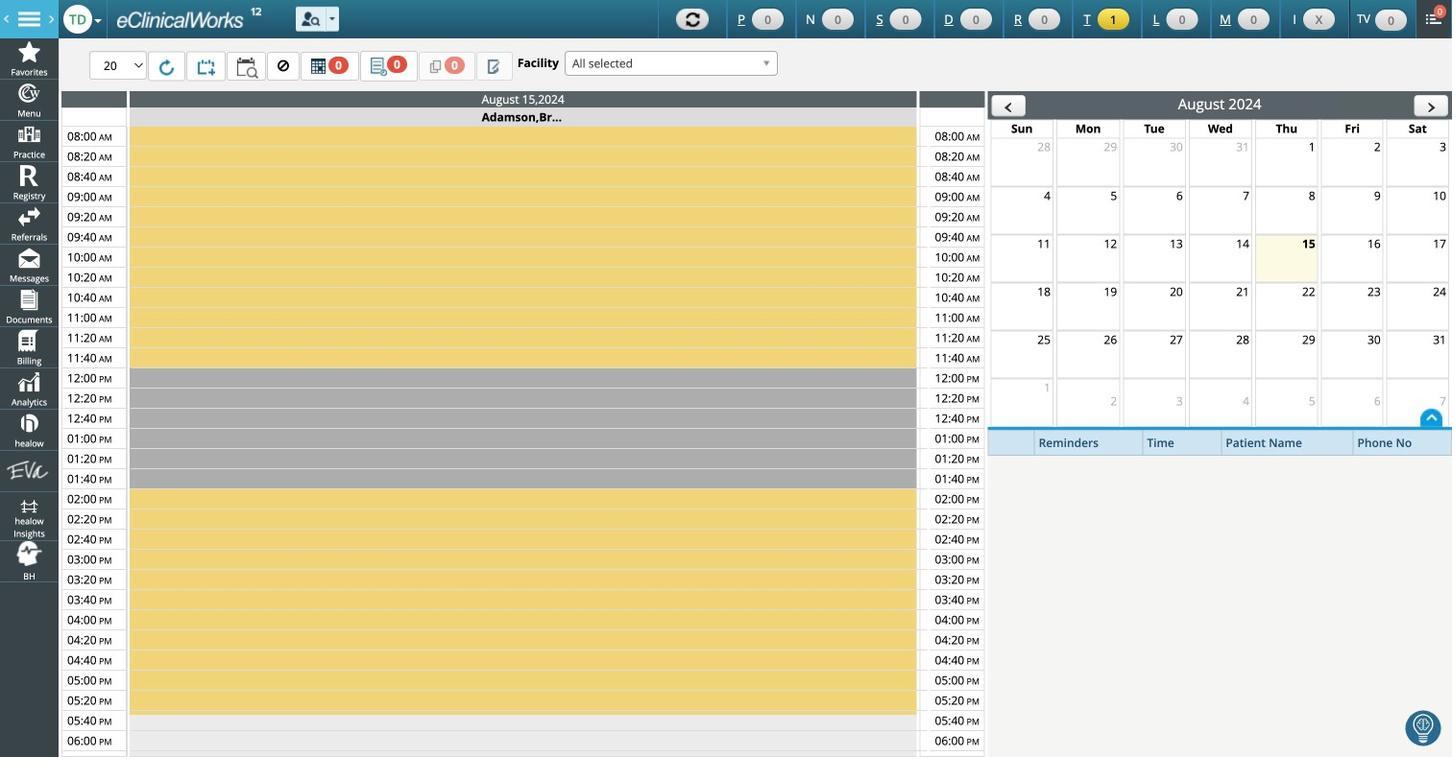 Task type: vqa. For each thing, say whether or not it's contained in the screenshot.
the right single arrow image in the top of the page
yes



Task type: locate. For each thing, give the bounding box(es) containing it.
rightarrow image
[[4, 15, 10, 25]]

paste appointment image
[[487, 59, 499, 74]]

nav image
[[18, 12, 40, 27]]

copy image
[[429, 59, 442, 74]]

bump list image
[[311, 59, 326, 74]]

right single arrow image
[[1425, 93, 1439, 119]]

left single arrow image
[[1002, 93, 1016, 119]]



Task type: describe. For each thing, give the bounding box(es) containing it.
single appointment image
[[197, 59, 215, 75]]

block image
[[278, 60, 289, 71]]

appointment search & multiple appointment booking image
[[237, 58, 261, 79]]

refresh scheduler image
[[159, 59, 175, 75]]

leftarrow image
[[48, 16, 54, 24]]



